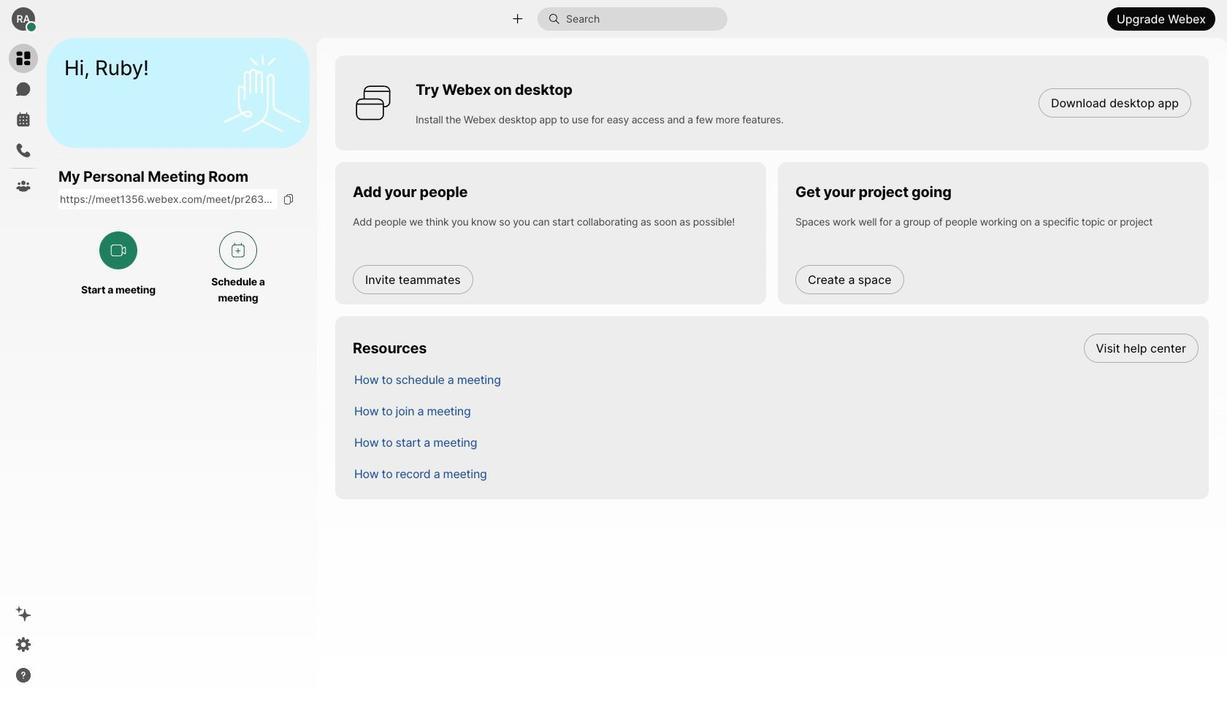 Task type: describe. For each thing, give the bounding box(es) containing it.
4 list item from the top
[[343, 427, 1209, 458]]

1 list item from the top
[[343, 332, 1209, 364]]



Task type: locate. For each thing, give the bounding box(es) containing it.
3 list item from the top
[[343, 395, 1209, 427]]

webex tab list
[[9, 44, 38, 201]]

2 list item from the top
[[343, 364, 1209, 395]]

two hands high fiving image
[[218, 49, 306, 137]]

5 list item from the top
[[343, 458, 1209, 490]]

list item
[[343, 332, 1209, 364], [343, 364, 1209, 395], [343, 395, 1209, 427], [343, 427, 1209, 458], [343, 458, 1209, 490]]

navigation
[[0, 38, 47, 704]]

None text field
[[58, 189, 278, 210]]



Task type: vqa. For each thing, say whether or not it's contained in the screenshot.
webex tab list
yes



